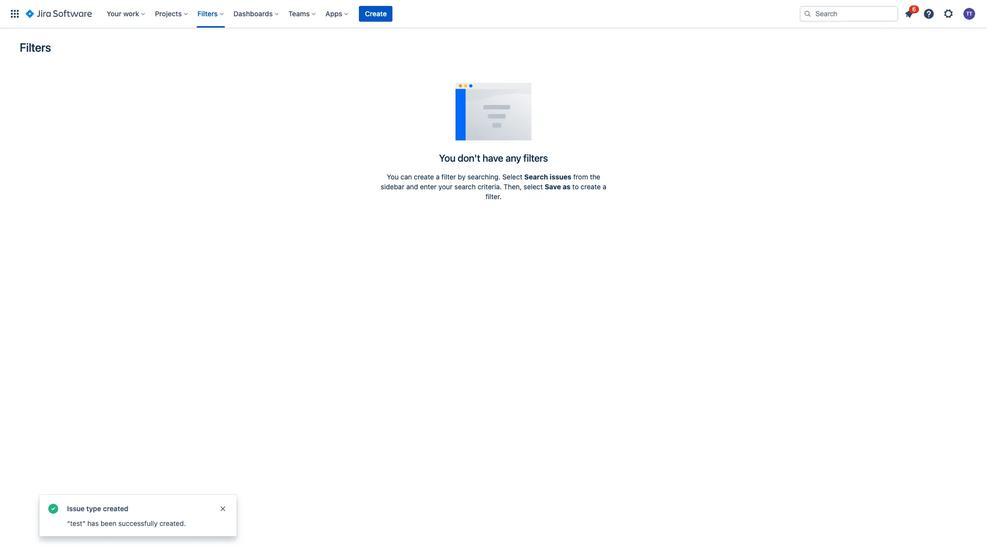 Task type: vqa. For each thing, say whether or not it's contained in the screenshot.
Primary ELEMENT
yes



Task type: describe. For each thing, give the bounding box(es) containing it.
filter.
[[486, 192, 502, 201]]

settings image
[[943, 8, 955, 20]]

"test" has been successfully created.
[[67, 519, 186, 528]]

don't
[[458, 152, 480, 164]]

then,
[[504, 182, 522, 191]]

filters inside popup button
[[198, 9, 218, 18]]

create inside to create a filter.
[[581, 182, 601, 191]]

teams button
[[286, 6, 320, 22]]

your work
[[107, 9, 139, 18]]

you for you don't have any filters
[[439, 152, 455, 164]]

issues
[[550, 173, 571, 181]]

as
[[563, 182, 571, 191]]

projects
[[155, 9, 182, 18]]

issue type created
[[67, 504, 128, 513]]

select
[[502, 173, 522, 181]]

select
[[524, 182, 543, 191]]

dashboards
[[233, 9, 273, 18]]

create
[[365, 9, 387, 18]]

a inside to create a filter.
[[603, 182, 606, 191]]

the
[[590, 173, 600, 181]]

save
[[545, 182, 561, 191]]

you can create a filter by searching. select search issues
[[387, 173, 571, 181]]

appswitcher icon image
[[9, 8, 21, 20]]

work
[[123, 9, 139, 18]]

save as
[[545, 182, 571, 191]]

0 vertical spatial create
[[414, 173, 434, 181]]

create button
[[359, 6, 393, 22]]

0 horizontal spatial a
[[436, 173, 440, 181]]

criteria.
[[478, 182, 502, 191]]

primary element
[[6, 0, 800, 28]]

dashboards button
[[231, 6, 283, 22]]

to create a filter.
[[486, 182, 606, 201]]

filter
[[441, 173, 456, 181]]

your work button
[[104, 6, 149, 22]]



Task type: locate. For each thing, give the bounding box(es) containing it.
from
[[573, 173, 588, 181]]

jira software image
[[26, 8, 92, 20], [26, 8, 92, 20]]

notifications image
[[903, 8, 915, 20]]

search image
[[804, 10, 812, 18]]

from the sidebar and enter your search criteria. then, select
[[381, 173, 600, 191]]

you up filter
[[439, 152, 455, 164]]

filters
[[198, 9, 218, 18], [20, 40, 51, 54]]

successfully
[[118, 519, 158, 528]]

your
[[107, 9, 121, 18]]

0 vertical spatial a
[[436, 173, 440, 181]]

1 vertical spatial create
[[581, 182, 601, 191]]

teams
[[289, 9, 310, 18]]

1 horizontal spatial create
[[581, 182, 601, 191]]

has
[[87, 519, 99, 528]]

created.
[[159, 519, 186, 528]]

apps
[[326, 9, 342, 18]]

have
[[483, 152, 503, 164]]

filters right projects popup button
[[198, 9, 218, 18]]

search
[[454, 182, 476, 191]]

search
[[524, 173, 548, 181]]

"test"
[[67, 519, 86, 528]]

projects button
[[152, 6, 192, 22]]

6
[[912, 5, 916, 13]]

a right to
[[603, 182, 606, 191]]

dismiss image
[[219, 505, 227, 513]]

0 horizontal spatial you
[[387, 173, 399, 181]]

apps button
[[323, 6, 352, 22]]

banner containing your work
[[0, 0, 987, 28]]

any
[[506, 152, 521, 164]]

0 vertical spatial filters
[[198, 9, 218, 18]]

1 vertical spatial a
[[603, 182, 606, 191]]

you for you can create a filter by searching. select search issues
[[387, 173, 399, 181]]

success image
[[47, 503, 59, 515]]

been
[[101, 519, 116, 528]]

filters button
[[195, 6, 228, 22]]

filters down appswitcher icon
[[20, 40, 51, 54]]

1 vertical spatial you
[[387, 173, 399, 181]]

banner
[[0, 0, 987, 28]]

1 vertical spatial filters
[[20, 40, 51, 54]]

a left filter
[[436, 173, 440, 181]]

0 vertical spatial you
[[439, 152, 455, 164]]

create down the
[[581, 182, 601, 191]]

searching.
[[467, 173, 500, 181]]

you
[[439, 152, 455, 164], [387, 173, 399, 181]]

issue
[[67, 504, 85, 513]]

0 horizontal spatial filters
[[20, 40, 51, 54]]

you up the sidebar
[[387, 173, 399, 181]]

created
[[103, 504, 128, 513]]

create
[[414, 173, 434, 181], [581, 182, 601, 191]]

1 horizontal spatial filters
[[198, 9, 218, 18]]

type
[[86, 504, 101, 513]]

your profile and settings image
[[963, 8, 975, 20]]

a
[[436, 173, 440, 181], [603, 182, 606, 191]]

help image
[[923, 8, 935, 20]]

by
[[458, 173, 466, 181]]

create up 'enter'
[[414, 173, 434, 181]]

0 horizontal spatial create
[[414, 173, 434, 181]]

and
[[406, 182, 418, 191]]

sidebar
[[381, 182, 404, 191]]

your
[[438, 182, 453, 191]]

can
[[401, 173, 412, 181]]

to
[[572, 182, 579, 191]]

Search field
[[800, 6, 898, 22]]

1 horizontal spatial you
[[439, 152, 455, 164]]

filters
[[523, 152, 548, 164]]

enter
[[420, 182, 437, 191]]

you don't have any filters
[[439, 152, 548, 164]]

1 horizontal spatial a
[[603, 182, 606, 191]]



